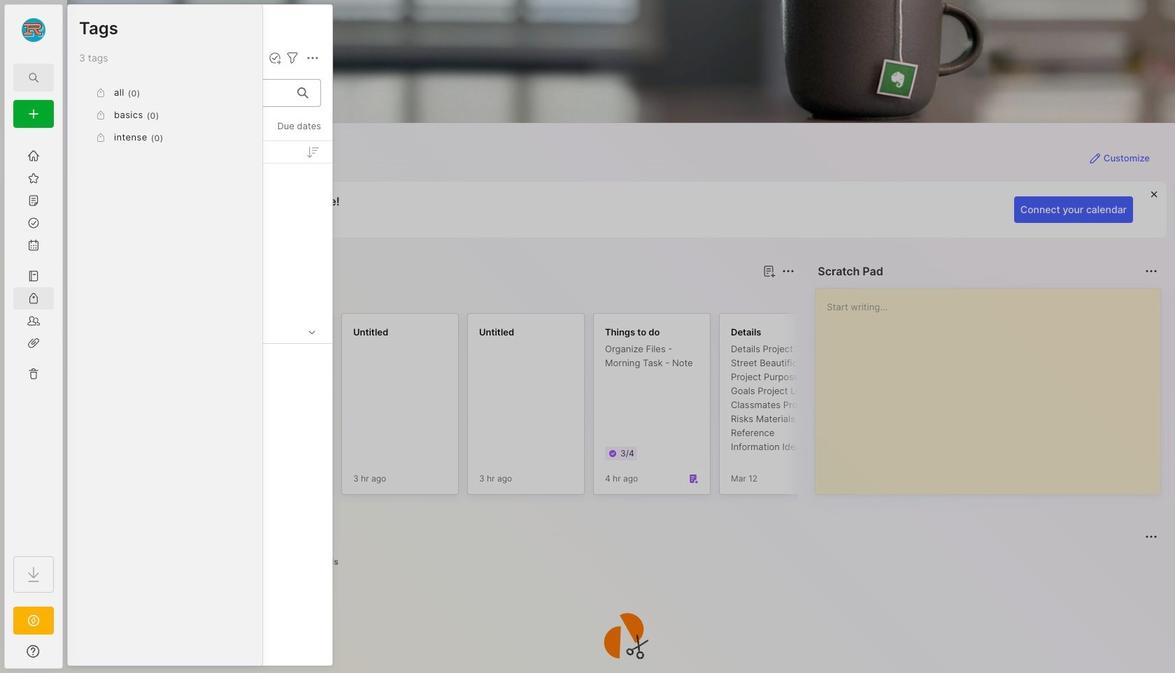 Task type: describe. For each thing, give the bounding box(es) containing it.
main element
[[0, 0, 67, 674]]

tree inside the main element
[[5, 136, 62, 544]]

7 row from the top
[[73, 407, 327, 432]]

4 row from the top
[[73, 267, 327, 292]]

edit search image
[[25, 69, 42, 86]]

collapse 01_completed image
[[305, 325, 319, 339]]

9 row from the top
[[73, 463, 327, 488]]

12 row from the top
[[73, 547, 327, 572]]

Account field
[[5, 16, 62, 44]]

account image
[[22, 18, 45, 42]]

3 row from the top
[[73, 239, 327, 264]]

8 row from the top
[[73, 435, 327, 460]]

11 row from the top
[[73, 519, 327, 544]]

home image
[[27, 149, 41, 163]]

13 row from the top
[[73, 575, 327, 600]]

1 row from the top
[[73, 171, 327, 208]]

Find tasks… text field
[[82, 81, 289, 105]]

Start writing… text field
[[827, 289, 1160, 483]]

2 row from the top
[[73, 211, 327, 236]]



Task type: locate. For each thing, give the bounding box(es) containing it.
0 horizontal spatial tab
[[139, 288, 196, 305]]

2 horizontal spatial tab
[[306, 554, 345, 571]]

click to expand image
[[61, 648, 72, 665]]

5 row from the top
[[73, 351, 327, 376]]

new task image
[[268, 51, 282, 65]]

1 horizontal spatial tab
[[264, 554, 300, 571]]

tab
[[139, 288, 196, 305], [264, 554, 300, 571], [306, 554, 345, 571]]

row group
[[79, 82, 251, 149], [68, 141, 332, 612], [90, 313, 1175, 504]]

tab list
[[92, 554, 1156, 571]]

tree
[[5, 136, 62, 544]]

upgrade image
[[25, 613, 42, 630]]

6 row from the top
[[73, 379, 327, 404]]

WHAT'S NEW field
[[5, 641, 62, 663]]

10 row from the top
[[73, 491, 327, 516]]

row
[[73, 171, 327, 208], [73, 211, 327, 236], [73, 239, 327, 264], [73, 267, 327, 292], [73, 351, 327, 376], [73, 379, 327, 404], [73, 407, 327, 432], [73, 435, 327, 460], [73, 463, 327, 488], [73, 491, 327, 516], [73, 519, 327, 544], [73, 547, 327, 572], [73, 575, 327, 600]]



